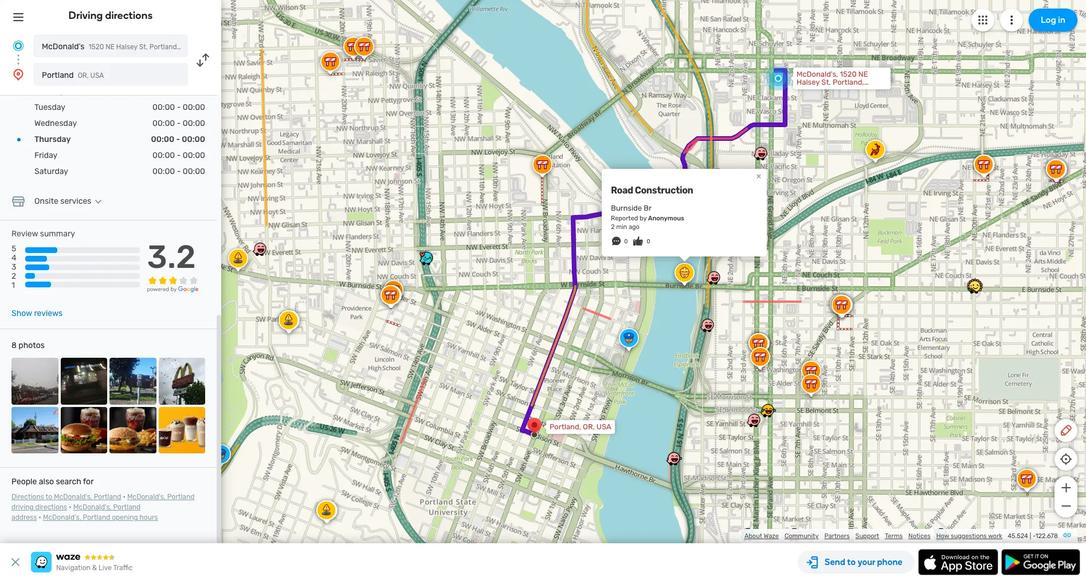 Task type: vqa. For each thing, say whether or not it's contained in the screenshot.
Mott to the bottom
no



Task type: describe. For each thing, give the bounding box(es) containing it.
notices
[[909, 533, 931, 541]]

zoom out image
[[1059, 500, 1074, 514]]

mcdonald's, for hours
[[43, 514, 81, 522]]

driving
[[69, 9, 103, 22]]

reviews
[[34, 309, 63, 319]]

link image
[[1063, 532, 1072, 541]]

1 horizontal spatial directions
[[105, 9, 153, 22]]

terms
[[885, 533, 903, 541]]

review
[[11, 229, 38, 239]]

waze
[[764, 533, 779, 541]]

directions inside mcdonald's, portland driving directions
[[35, 504, 67, 512]]

people
[[11, 478, 37, 487]]

chevron down image
[[91, 197, 105, 206]]

halsey for mcdonald's,
[[797, 78, 820, 87]]

portland, or, usa
[[550, 423, 612, 432]]

support link
[[856, 533, 880, 541]]

1520 for mcdonald's,
[[840, 70, 857, 79]]

partners
[[825, 533, 850, 541]]

about waze link
[[745, 533, 779, 541]]

122.678
[[1036, 533, 1058, 541]]

1 horizontal spatial portland,
[[550, 423, 581, 432]]

00:00 - 00:00 for wednesday
[[153, 119, 205, 128]]

services
[[60, 197, 91, 206]]

- for monday
[[177, 87, 181, 96]]

united for mcdonald's,
[[797, 86, 820, 95]]

|
[[1030, 533, 1032, 541]]

mcdonald's, 1520 ne halsey st, portland, united states
[[797, 70, 869, 95]]

show
[[11, 309, 32, 319]]

portland for mcdonald's, portland address
[[113, 504, 141, 512]]

00:00 - 00:00 for friday
[[153, 151, 205, 161]]

review summary
[[11, 229, 75, 239]]

&
[[92, 565, 97, 573]]

photos
[[19, 341, 45, 351]]

directions to mcdonald's, portland link
[[11, 494, 121, 502]]

partners link
[[825, 533, 850, 541]]

about waze community partners support terms notices how suggestions work 45.524 | -122.678
[[745, 533, 1058, 541]]

8 photos
[[11, 341, 45, 351]]

monday
[[34, 87, 64, 96]]

saturday
[[34, 167, 68, 177]]

image 1 of mcdonald's, portland image
[[11, 358, 58, 405]]

also
[[39, 478, 54, 487]]

halsey for mcdonald's
[[116, 43, 138, 51]]

mcdonald's
[[42, 42, 85, 52]]

- for saturday
[[177, 167, 181, 177]]

states for mcdonald's,
[[822, 86, 844, 95]]

5
[[11, 244, 16, 254]]

community link
[[785, 533, 819, 541]]

onsite
[[34, 197, 58, 206]]

mcdonald's, for halsey
[[797, 70, 838, 79]]

image 3 of mcdonald's, portland image
[[110, 358, 156, 405]]

address
[[11, 514, 37, 522]]

people also search for
[[11, 478, 94, 487]]

portland, for mcdonald's,
[[833, 78, 865, 87]]

45.524
[[1008, 533, 1029, 541]]

show reviews
[[11, 309, 63, 319]]

notices link
[[909, 533, 931, 541]]

support
[[856, 533, 880, 541]]

united for mcdonald's
[[180, 43, 202, 51]]

community
[[785, 533, 819, 541]]

friday
[[34, 151, 58, 161]]

image 4 of mcdonald's, portland image
[[159, 358, 205, 405]]

st, for mcdonald's,
[[822, 78, 831, 87]]

hours
[[140, 514, 158, 522]]

tuesday
[[34, 103, 65, 112]]

3.2
[[147, 239, 196, 276]]

mcdonald's, portland address
[[11, 504, 141, 522]]

00:00 - 00:00 for monday
[[153, 87, 205, 96]]



Task type: locate. For each thing, give the bounding box(es) containing it.
0 horizontal spatial usa
[[90, 72, 104, 80]]

0 vertical spatial st,
[[139, 43, 148, 51]]

2 horizontal spatial portland,
[[833, 78, 865, 87]]

0 horizontal spatial directions
[[35, 504, 67, 512]]

0 horizontal spatial states
[[203, 43, 224, 51]]

onsite services
[[34, 197, 91, 206]]

1 vertical spatial portland,
[[833, 78, 865, 87]]

terms link
[[885, 533, 903, 541]]

1 horizontal spatial st,
[[822, 78, 831, 87]]

ne inside mcdonald's 1520 ne halsey st, portland, united states
[[106, 43, 115, 51]]

1 vertical spatial usa
[[597, 423, 612, 432]]

×
[[757, 171, 762, 182], [757, 171, 762, 182]]

1 horizontal spatial or,
[[583, 423, 595, 432]]

usa inside portland or, usa
[[90, 72, 104, 80]]

or, inside portland or, usa
[[78, 72, 89, 80]]

x image
[[9, 556, 22, 570]]

0 horizontal spatial portland,
[[150, 43, 179, 51]]

burnside br reported by anonymous 2 min ago
[[611, 204, 685, 231], [611, 204, 685, 231]]

portland,
[[150, 43, 179, 51], [833, 78, 865, 87], [550, 423, 581, 432]]

burnside
[[611, 204, 642, 213], [611, 204, 642, 213]]

image 2 of mcdonald's, portland image
[[60, 358, 107, 405]]

pencil image
[[1060, 424, 1073, 438]]

mcdonald's 1520 ne halsey st, portland, united states
[[42, 42, 224, 52]]

zoom in image
[[1059, 482, 1074, 495]]

states for mcdonald's
[[203, 43, 224, 51]]

current location image
[[11, 39, 25, 53]]

states inside mcdonald's 1520 ne halsey st, portland, united states
[[203, 43, 224, 51]]

thursday
[[34, 135, 71, 144]]

image 5 of mcdonald's, portland image
[[11, 407, 58, 454]]

1520 for mcdonald's
[[89, 43, 104, 51]]

1 horizontal spatial 1520
[[840, 70, 857, 79]]

mcdonald's, inside mcdonald's, portland address
[[73, 504, 112, 512]]

onsite services button
[[34, 197, 105, 206]]

mcdonald's, inside mcdonald's, 1520 ne halsey st, portland, united states
[[797, 70, 838, 79]]

driving
[[11, 504, 34, 512]]

live
[[99, 565, 112, 573]]

1 vertical spatial 1520
[[840, 70, 857, 79]]

1 vertical spatial directions
[[35, 504, 67, 512]]

ago
[[629, 224, 640, 231], [629, 224, 640, 231]]

halsey inside mcdonald's, 1520 ne halsey st, portland, united states
[[797, 78, 820, 87]]

directions to mcdonald's, portland
[[11, 494, 121, 502]]

0 vertical spatial ne
[[106, 43, 115, 51]]

road
[[611, 185, 633, 196], [611, 185, 633, 196]]

0 vertical spatial halsey
[[116, 43, 138, 51]]

navigation & live traffic
[[56, 565, 133, 573]]

work
[[989, 533, 1003, 541]]

0 horizontal spatial 1520
[[89, 43, 104, 51]]

usa for portland
[[90, 72, 104, 80]]

united
[[180, 43, 202, 51], [797, 86, 820, 95]]

directions down to
[[35, 504, 67, 512]]

st,
[[139, 43, 148, 51], [822, 78, 831, 87]]

portland inside mcdonald's, portland driving directions
[[167, 494, 195, 502]]

portland for mcdonald's, portland opening hours
[[83, 514, 110, 522]]

1 vertical spatial halsey
[[797, 78, 820, 87]]

directions
[[11, 494, 44, 502]]

how suggestions work link
[[937, 533, 1003, 541]]

br
[[644, 204, 652, 213], [644, 204, 652, 213]]

portland or, usa
[[42, 71, 104, 80]]

1 vertical spatial states
[[822, 86, 844, 95]]

how
[[937, 533, 950, 541]]

1 horizontal spatial halsey
[[797, 78, 820, 87]]

0 vertical spatial directions
[[105, 9, 153, 22]]

1 vertical spatial or,
[[583, 423, 595, 432]]

1520 inside mcdonald's, 1520 ne halsey st, portland, united states
[[840, 70, 857, 79]]

united inside mcdonald's 1520 ne halsey st, portland, united states
[[180, 43, 202, 51]]

4
[[11, 254, 16, 263]]

st, inside mcdonald's, 1520 ne halsey st, portland, united states
[[822, 78, 831, 87]]

mcdonald's, portland driving directions link
[[11, 494, 195, 512]]

portland, inside mcdonald's, 1520 ne halsey st, portland, united states
[[833, 78, 865, 87]]

1 horizontal spatial united
[[797, 86, 820, 95]]

portland
[[42, 71, 74, 80], [94, 494, 121, 502], [167, 494, 195, 502], [113, 504, 141, 512], [83, 514, 110, 522]]

states
[[203, 43, 224, 51], [822, 86, 844, 95]]

1 vertical spatial united
[[797, 86, 820, 95]]

2
[[611, 224, 615, 231], [611, 224, 615, 231], [11, 272, 16, 282]]

0 horizontal spatial or,
[[78, 72, 89, 80]]

driving directions
[[69, 9, 153, 22]]

wednesday
[[34, 119, 77, 128]]

2 inside 5 4 3 2 1
[[11, 272, 16, 282]]

5 4 3 2 1
[[11, 244, 16, 291]]

navigation
[[56, 565, 91, 573]]

1 vertical spatial ne
[[859, 70, 869, 79]]

or, for portland
[[78, 72, 89, 80]]

anonymous
[[648, 215, 685, 222], [648, 215, 685, 222]]

states inside mcdonald's, 1520 ne halsey st, portland, united states
[[822, 86, 844, 95]]

00:00 - 00:00 for saturday
[[153, 167, 205, 177]]

mcdonald's, portland driving directions
[[11, 494, 195, 512]]

0
[[624, 239, 628, 245], [624, 239, 628, 245], [647, 239, 651, 245], [647, 239, 651, 245]]

× link
[[754, 171, 764, 182], [754, 171, 764, 182]]

- for thursday
[[176, 135, 180, 144]]

00:00 - 00:00
[[153, 87, 205, 96], [153, 103, 205, 112], [153, 119, 205, 128], [151, 135, 205, 144], [153, 151, 205, 161], [153, 167, 205, 177]]

portland inside mcdonald's, portland address
[[113, 504, 141, 512]]

0 vertical spatial or,
[[78, 72, 89, 80]]

2 vertical spatial portland,
[[550, 423, 581, 432]]

to
[[46, 494, 52, 502]]

opening
[[112, 514, 138, 522]]

00:00 - 00:00 for thursday
[[151, 135, 205, 144]]

halsey
[[116, 43, 138, 51], [797, 78, 820, 87]]

construction
[[635, 185, 694, 196], [635, 185, 694, 196]]

- for friday
[[177, 151, 181, 161]]

halsey inside mcdonald's 1520 ne halsey st, portland, united states
[[116, 43, 138, 51]]

min
[[616, 224, 627, 231], [616, 224, 627, 231]]

suggestions
[[951, 533, 987, 541]]

directions up mcdonald's 1520 ne halsey st, portland, united states
[[105, 9, 153, 22]]

1520 inside mcdonald's 1520 ne halsey st, portland, united states
[[89, 43, 104, 51]]

8
[[11, 341, 17, 351]]

st, inside mcdonald's 1520 ne halsey st, portland, united states
[[139, 43, 148, 51]]

0 vertical spatial states
[[203, 43, 224, 51]]

by
[[640, 215, 647, 222], [640, 215, 647, 222]]

ne inside mcdonald's, 1520 ne halsey st, portland, united states
[[859, 70, 869, 79]]

mcdonald's, portland opening hours link
[[43, 514, 158, 522]]

st, for mcdonald's
[[139, 43, 148, 51]]

or, for portland,
[[583, 423, 595, 432]]

store image
[[11, 195, 25, 209]]

mcdonald's, portland address link
[[11, 504, 141, 522]]

directions
[[105, 9, 153, 22], [35, 504, 67, 512]]

road construction
[[611, 185, 694, 196], [611, 185, 694, 196]]

0 vertical spatial 1520
[[89, 43, 104, 51]]

0 horizontal spatial ne
[[106, 43, 115, 51]]

traffic
[[113, 565, 133, 573]]

portland, for mcdonald's
[[150, 43, 179, 51]]

mcdonald's, portland opening hours
[[43, 514, 158, 522]]

0 vertical spatial portland,
[[150, 43, 179, 51]]

image 7 of mcdonald's, portland image
[[110, 407, 156, 454]]

00:00
[[153, 87, 175, 96], [183, 87, 205, 96], [153, 103, 175, 112], [183, 103, 205, 112], [153, 119, 175, 128], [183, 119, 205, 128], [151, 135, 174, 144], [182, 135, 205, 144], [153, 151, 175, 161], [183, 151, 205, 161], [153, 167, 175, 177], [183, 167, 205, 177]]

0 horizontal spatial st,
[[139, 43, 148, 51]]

for
[[83, 478, 94, 487]]

- for tuesday
[[177, 103, 181, 112]]

ne for mcdonald's
[[106, 43, 115, 51]]

mcdonald's,
[[797, 70, 838, 79], [54, 494, 92, 502], [127, 494, 166, 502], [73, 504, 112, 512], [43, 514, 81, 522]]

1 horizontal spatial states
[[822, 86, 844, 95]]

0 vertical spatial united
[[180, 43, 202, 51]]

ne
[[106, 43, 115, 51], [859, 70, 869, 79]]

portland, inside mcdonald's 1520 ne halsey st, portland, united states
[[150, 43, 179, 51]]

- for wednesday
[[177, 119, 181, 128]]

mcdonald's, inside mcdonald's, portland driving directions
[[127, 494, 166, 502]]

3
[[11, 263, 16, 273]]

usa for portland,
[[597, 423, 612, 432]]

-
[[177, 87, 181, 96], [177, 103, 181, 112], [177, 119, 181, 128], [176, 135, 180, 144], [177, 151, 181, 161], [177, 167, 181, 177], [1033, 533, 1036, 541]]

summary
[[40, 229, 75, 239]]

reported
[[611, 215, 638, 222], [611, 215, 638, 222]]

1 vertical spatial st,
[[822, 78, 831, 87]]

1 horizontal spatial usa
[[597, 423, 612, 432]]

0 vertical spatial usa
[[90, 72, 104, 80]]

image 8 of mcdonald's, portland image
[[159, 407, 205, 454]]

00:00 - 00:00 for tuesday
[[153, 103, 205, 112]]

search
[[56, 478, 81, 487]]

0 horizontal spatial united
[[180, 43, 202, 51]]

about
[[745, 533, 763, 541]]

portland for mcdonald's, portland driving directions
[[167, 494, 195, 502]]

1 horizontal spatial ne
[[859, 70, 869, 79]]

image 6 of mcdonald's, portland image
[[60, 407, 107, 454]]

united inside mcdonald's, 1520 ne halsey st, portland, united states
[[797, 86, 820, 95]]

1
[[11, 281, 15, 291]]

usa
[[90, 72, 104, 80], [597, 423, 612, 432]]

ne for mcdonald's,
[[859, 70, 869, 79]]

location image
[[11, 68, 25, 81]]

0 horizontal spatial halsey
[[116, 43, 138, 51]]

mcdonald's, for directions
[[127, 494, 166, 502]]



